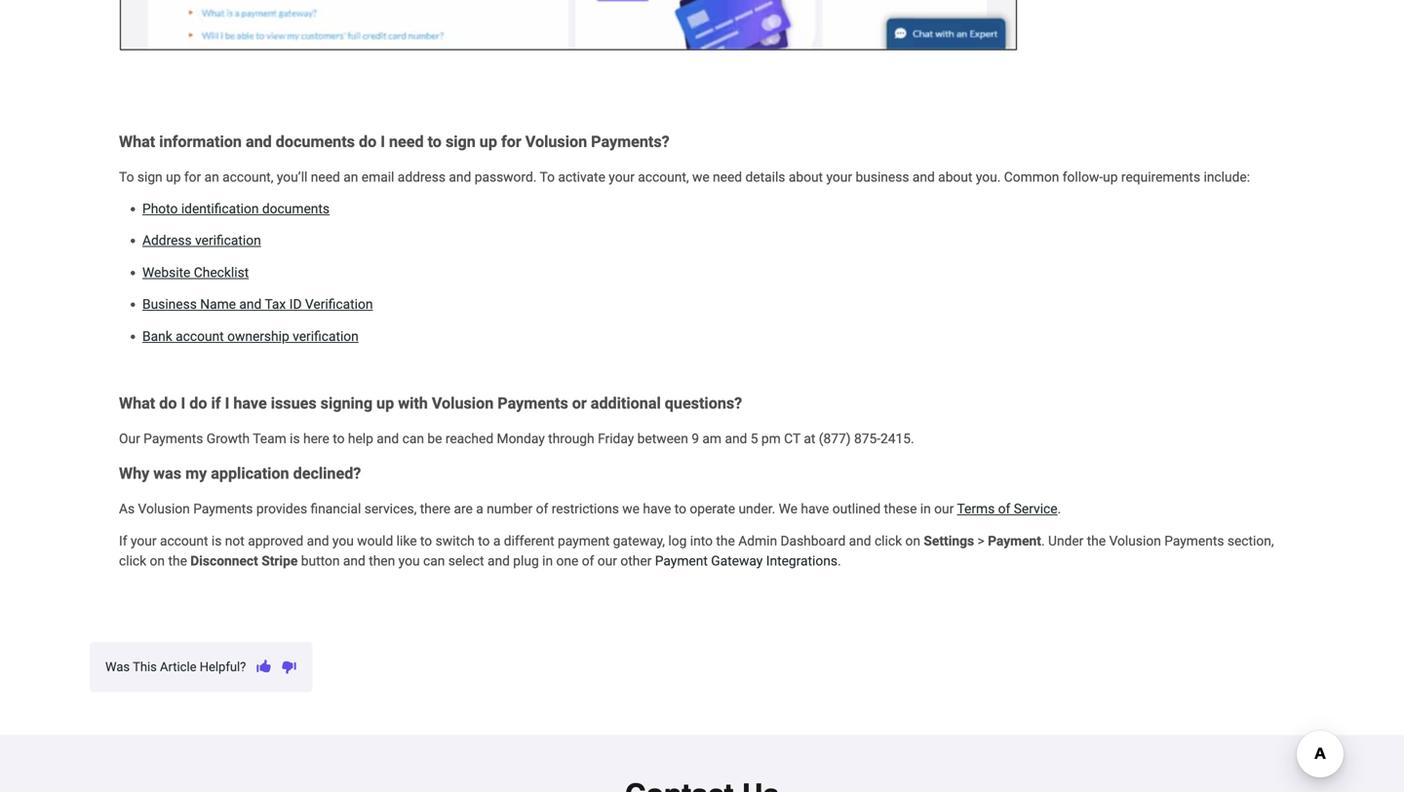 Task type: locate. For each thing, give the bounding box(es) containing it.
1 about from the left
[[789, 169, 823, 185]]

volusion right under
[[1109, 533, 1161, 549]]

we left details
[[692, 169, 710, 185]]

under
[[1048, 533, 1084, 549]]

1 horizontal spatial is
[[290, 431, 300, 447]]

your down payments?
[[609, 169, 635, 185]]

0 vertical spatial can
[[402, 431, 424, 447]]

this
[[133, 660, 157, 675]]

photo identification documents
[[142, 201, 330, 217]]

. left under
[[1041, 533, 1045, 549]]

verification down verification
[[293, 328, 359, 345]]

1 horizontal spatial sign
[[446, 132, 476, 151]]

an left email
[[344, 169, 358, 185]]

are
[[454, 501, 473, 518]]

to right like
[[420, 533, 432, 549]]

and left plug
[[488, 554, 510, 570]]

1 horizontal spatial .
[[1041, 533, 1045, 549]]

can left be
[[402, 431, 424, 447]]

2 horizontal spatial i
[[381, 132, 385, 151]]

services,
[[364, 501, 417, 518]]

1 horizontal spatial in
[[920, 501, 931, 518]]

account, up the photo identification documents
[[222, 169, 273, 185]]

of right one
[[582, 554, 594, 570]]

1 vertical spatial is
[[212, 533, 222, 549]]

payments up was
[[144, 431, 203, 447]]

0 horizontal spatial your
[[131, 533, 157, 549]]

in right 'these'
[[920, 501, 931, 518]]

website checklist link
[[142, 265, 249, 281]]

our
[[934, 501, 954, 518], [598, 554, 617, 570]]

0 horizontal spatial verification
[[195, 233, 261, 249]]

about left you.
[[938, 169, 973, 185]]

verification up checklist
[[195, 233, 261, 249]]

1 vertical spatial sign
[[137, 169, 163, 185]]

we
[[692, 169, 710, 185], [622, 501, 640, 518]]

2 vertical spatial .
[[838, 554, 841, 570]]

admin
[[738, 533, 777, 549]]

payment down log
[[655, 554, 708, 570]]

0 vertical spatial is
[[290, 431, 300, 447]]

1 horizontal spatial i
[[225, 394, 229, 413]]

1 horizontal spatial click
[[875, 533, 902, 549]]

2415.
[[881, 431, 914, 447]]

our left terms
[[934, 501, 954, 518]]

account up disconnect
[[160, 533, 208, 549]]

help
[[348, 431, 373, 447]]

1 horizontal spatial an
[[344, 169, 358, 185]]

on left disconnect
[[150, 554, 165, 570]]

what up our
[[119, 394, 155, 413]]

click down if at the left bottom
[[119, 554, 146, 570]]

1 horizontal spatial account,
[[638, 169, 689, 185]]

you up button
[[332, 533, 354, 549]]

for up password.
[[501, 132, 521, 151]]

0 horizontal spatial account,
[[222, 169, 273, 185]]

payment down terms of service link
[[988, 533, 1041, 549]]

a07.png image
[[119, 0, 1020, 53]]

signing
[[321, 394, 373, 413]]

0 horizontal spatial about
[[789, 169, 823, 185]]

1 vertical spatial our
[[598, 554, 617, 570]]

as volusion payments provides financial services, there are a number of restrictions we have to operate under. we have outlined these in our terms of service .
[[119, 501, 1065, 518]]

1 vertical spatial on
[[150, 554, 165, 570]]

0 horizontal spatial have
[[233, 394, 267, 413]]

can
[[402, 431, 424, 447], [423, 554, 445, 570]]

875-
[[854, 431, 881, 447]]

1 vertical spatial a
[[493, 533, 501, 549]]

number
[[487, 501, 533, 518]]

you.
[[976, 169, 1001, 185]]

have right if
[[233, 394, 267, 413]]

business name and tax id verification link
[[142, 297, 373, 313]]

into
[[690, 533, 713, 549]]

payments
[[498, 394, 568, 413], [144, 431, 203, 447], [193, 501, 253, 518], [1165, 533, 1224, 549]]

0 vertical spatial what
[[119, 132, 155, 151]]

account
[[176, 328, 224, 345], [160, 533, 208, 549]]

1 horizontal spatial the
[[716, 533, 735, 549]]

friday
[[598, 431, 634, 447]]

1 horizontal spatial to
[[540, 169, 555, 185]]

0 vertical spatial a
[[476, 501, 483, 518]]

of
[[536, 501, 548, 518], [998, 501, 1011, 518], [582, 554, 594, 570]]

your left business
[[826, 169, 852, 185]]

for
[[501, 132, 521, 151], [184, 169, 201, 185]]

you down like
[[399, 554, 420, 570]]

need up address on the top left of the page
[[389, 132, 424, 151]]

up up password.
[[480, 132, 497, 151]]

in
[[920, 501, 931, 518], [542, 554, 553, 570]]

sign up address on the top left of the page
[[446, 132, 476, 151]]

do
[[359, 132, 377, 151], [159, 394, 177, 413], [189, 394, 207, 413]]

the
[[716, 533, 735, 549], [1087, 533, 1106, 549], [168, 554, 187, 570]]

0 horizontal spatial .
[[838, 554, 841, 570]]

1 vertical spatial in
[[542, 554, 553, 570]]

1 vertical spatial click
[[119, 554, 146, 570]]

address verification link
[[142, 233, 261, 249]]

if your account is not approved and you would like to switch to a different payment gateway, log into the admin dashboard and click on settings > payment
[[119, 533, 1041, 549]]

0 vertical spatial in
[[920, 501, 931, 518]]

volusion
[[525, 132, 587, 151], [432, 394, 494, 413], [138, 501, 190, 518], [1109, 533, 1161, 549]]

payments left section,
[[1165, 533, 1224, 549]]

the up gateway
[[716, 533, 735, 549]]

on
[[905, 533, 921, 549], [150, 554, 165, 570]]

not
[[225, 533, 245, 549]]

can down switch
[[423, 554, 445, 570]]

i left if
[[181, 394, 186, 413]]

a
[[476, 501, 483, 518], [493, 533, 501, 549]]

0 horizontal spatial on
[[150, 554, 165, 570]]

0 horizontal spatial we
[[622, 501, 640, 518]]

i up email
[[381, 132, 385, 151]]

documents down you'll
[[262, 201, 330, 217]]

1 what from the top
[[119, 132, 155, 151]]

1 horizontal spatial for
[[501, 132, 521, 151]]

1 vertical spatial what
[[119, 394, 155, 413]]

account down the name
[[176, 328, 224, 345]]

1 horizontal spatial verification
[[293, 328, 359, 345]]

click down 'these'
[[875, 533, 902, 549]]

and right business
[[913, 169, 935, 185]]

0 horizontal spatial you
[[332, 533, 354, 549]]

9
[[692, 431, 699, 447]]

service
[[1014, 501, 1058, 518]]

2 horizontal spatial the
[[1087, 533, 1106, 549]]

1 horizontal spatial payment
[[988, 533, 1041, 549]]

0 vertical spatial .
[[1058, 501, 1061, 518]]

2 horizontal spatial do
[[359, 132, 377, 151]]

restrictions
[[552, 501, 619, 518]]

click inside . under the volusion payments section, click on the
[[119, 554, 146, 570]]

is left not
[[212, 533, 222, 549]]

and up button
[[307, 533, 329, 549]]

an up identification
[[204, 169, 219, 185]]

of right terms
[[998, 501, 1011, 518]]

1 horizontal spatial have
[[643, 501, 671, 518]]

you
[[332, 533, 354, 549], [399, 554, 420, 570]]

address
[[398, 169, 446, 185]]

0 vertical spatial we
[[692, 169, 710, 185]]

1 vertical spatial you
[[399, 554, 420, 570]]

. inside . under the volusion payments section, click on the
[[1041, 533, 1045, 549]]

what
[[119, 132, 155, 151], [119, 394, 155, 413]]

about right details
[[789, 169, 823, 185]]

0 horizontal spatial sign
[[137, 169, 163, 185]]

1 horizontal spatial you
[[399, 554, 420, 570]]

0 horizontal spatial our
[[598, 554, 617, 570]]

ct
[[784, 431, 801, 447]]

and
[[246, 132, 272, 151], [449, 169, 471, 185], [913, 169, 935, 185], [239, 297, 262, 313], [377, 431, 399, 447], [725, 431, 747, 447], [307, 533, 329, 549], [849, 533, 871, 549], [343, 554, 365, 570], [488, 554, 510, 570]]

1 vertical spatial payment
[[655, 554, 708, 570]]

1 to from the left
[[119, 169, 134, 185]]

1 horizontal spatial a
[[493, 533, 501, 549]]

1 vertical spatial can
[[423, 554, 445, 570]]

1 horizontal spatial of
[[582, 554, 594, 570]]

the right under
[[1087, 533, 1106, 549]]

. down dashboard
[[838, 554, 841, 570]]

disconnect stripe button and then you can select and plug in one of our other payment gateway integrations .
[[190, 554, 841, 570]]

1 horizontal spatial our
[[934, 501, 954, 518]]

2 account, from the left
[[638, 169, 689, 185]]

0 horizontal spatial click
[[119, 554, 146, 570]]

in left one
[[542, 554, 553, 570]]

i right if
[[225, 394, 229, 413]]

account, down payments?
[[638, 169, 689, 185]]

1 vertical spatial .
[[1041, 533, 1045, 549]]

1 vertical spatial verification
[[293, 328, 359, 345]]

what information and documents do i need to sign up for volusion payments?
[[119, 132, 670, 151]]

our
[[119, 431, 140, 447]]

on down 'these'
[[905, 533, 921, 549]]

and left then
[[343, 554, 365, 570]]

is left here
[[290, 431, 300, 447]]

or
[[572, 394, 587, 413]]

click
[[875, 533, 902, 549], [119, 554, 146, 570]]

. under the volusion payments section, click on the
[[119, 533, 1274, 570]]

.
[[1058, 501, 1061, 518], [1041, 533, 1045, 549], [838, 554, 841, 570]]

documents
[[276, 132, 355, 151], [262, 201, 330, 217]]

have up gateway,
[[643, 501, 671, 518]]

have right we
[[801, 501, 829, 518]]

0 horizontal spatial to
[[119, 169, 134, 185]]

2 what from the top
[[119, 394, 155, 413]]

0 vertical spatial on
[[905, 533, 921, 549]]

what left information
[[119, 132, 155, 151]]

declined?
[[293, 465, 361, 483]]

to
[[119, 169, 134, 185], [540, 169, 555, 185]]

0 horizontal spatial for
[[184, 169, 201, 185]]

and right help on the left bottom of the page
[[377, 431, 399, 447]]

volusion up 'reached'
[[432, 394, 494, 413]]

the left disconnect
[[168, 554, 187, 570]]

0 horizontal spatial payment
[[655, 554, 708, 570]]

one
[[556, 554, 579, 570]]

through
[[548, 431, 595, 447]]

our left other at bottom left
[[598, 554, 617, 570]]

0 horizontal spatial an
[[204, 169, 219, 185]]

details
[[746, 169, 785, 185]]

your
[[609, 169, 635, 185], [826, 169, 852, 185], [131, 533, 157, 549]]

website checklist
[[142, 265, 249, 281]]

ownership
[[227, 328, 289, 345]]

. up under
[[1058, 501, 1061, 518]]

need left details
[[713, 169, 742, 185]]

was this article helpful? link
[[105, 658, 246, 677]]

common
[[1004, 169, 1059, 185]]

article
[[160, 660, 197, 675]]

0 horizontal spatial need
[[311, 169, 340, 185]]

password.
[[475, 169, 537, 185]]

1 horizontal spatial about
[[938, 169, 973, 185]]

an
[[204, 169, 219, 185], [344, 169, 358, 185]]

provides
[[256, 501, 307, 518]]

up
[[480, 132, 497, 151], [166, 169, 181, 185], [1103, 169, 1118, 185], [376, 394, 394, 413]]

documents up you'll
[[276, 132, 355, 151]]

we up gateway,
[[622, 501, 640, 518]]

settings
[[924, 533, 974, 549]]

for down information
[[184, 169, 201, 185]]

need right you'll
[[311, 169, 340, 185]]

1 horizontal spatial we
[[692, 169, 710, 185]]

a up disconnect stripe button and then you can select and plug in one of our other payment gateway integrations .
[[493, 533, 501, 549]]

is
[[290, 431, 300, 447], [212, 533, 222, 549]]

of right number on the left
[[536, 501, 548, 518]]

team
[[253, 431, 286, 447]]

a right the 'are'
[[476, 501, 483, 518]]

switch
[[436, 533, 475, 549]]

sign up photo
[[137, 169, 163, 185]]

checklist
[[194, 265, 249, 281]]

your right if at the left bottom
[[131, 533, 157, 549]]

volusion inside . under the volusion payments section, click on the
[[1109, 533, 1161, 549]]

was
[[153, 465, 181, 483]]



Task type: vqa. For each thing, say whether or not it's contained in the screenshot.
Stripe'S
no



Task type: describe. For each thing, give the bounding box(es) containing it.
other
[[621, 554, 652, 570]]

identification
[[181, 201, 259, 217]]

0 horizontal spatial a
[[476, 501, 483, 518]]

0 horizontal spatial i
[[181, 394, 186, 413]]

gateway,
[[613, 533, 665, 549]]

i for do
[[225, 394, 229, 413]]

terms
[[957, 501, 995, 518]]

payments up monday
[[498, 394, 568, 413]]

payments up not
[[193, 501, 253, 518]]

0 horizontal spatial of
[[536, 501, 548, 518]]

and left tax
[[239, 297, 262, 313]]

payment gateway integrations link
[[655, 554, 838, 570]]

and down outlined
[[849, 533, 871, 549]]

and right information
[[246, 132, 272, 151]]

payments?
[[591, 132, 670, 151]]

email
[[362, 169, 394, 185]]

up up photo
[[166, 169, 181, 185]]

questions?
[[665, 394, 742, 413]]

to up select on the bottom of the page
[[478, 533, 490, 549]]

volusion up activate
[[525, 132, 587, 151]]

bank account ownership verification
[[142, 328, 359, 345]]

1 horizontal spatial need
[[389, 132, 424, 151]]

under.
[[739, 501, 776, 518]]

these
[[884, 501, 917, 518]]

2 horizontal spatial your
[[826, 169, 852, 185]]

different
[[504, 533, 554, 549]]

growth
[[207, 431, 250, 447]]

disconnect
[[190, 554, 258, 570]]

payments inside . under the volusion payments section, click on the
[[1165, 533, 1224, 549]]

0 vertical spatial documents
[[276, 132, 355, 151]]

1 vertical spatial for
[[184, 169, 201, 185]]

at
[[804, 431, 816, 447]]

if
[[119, 533, 127, 549]]

0 vertical spatial payment
[[988, 533, 1041, 549]]

0 vertical spatial you
[[332, 533, 354, 549]]

to left help on the left bottom of the page
[[333, 431, 345, 447]]

was this article helpful?
[[105, 660, 246, 675]]

0 vertical spatial our
[[934, 501, 954, 518]]

follow-
[[1063, 169, 1103, 185]]

photo
[[142, 201, 178, 217]]

button
[[301, 554, 340, 570]]

0 horizontal spatial do
[[159, 394, 177, 413]]

am
[[703, 431, 722, 447]]

2 horizontal spatial .
[[1058, 501, 1061, 518]]

our payments growth team is here to help and can be reached monday through friday between 9 am and 5 pm ct at (877) 875-2415.
[[119, 431, 914, 447]]

terms of service link
[[957, 501, 1058, 518]]

dashboard
[[781, 533, 846, 549]]

photo identification documents link
[[142, 201, 330, 217]]

0 horizontal spatial is
[[212, 533, 222, 549]]

1 horizontal spatial do
[[189, 394, 207, 413]]

requirements
[[1121, 169, 1201, 185]]

if
[[211, 394, 221, 413]]

helpful?
[[200, 660, 246, 675]]

1 an from the left
[[204, 169, 219, 185]]

and left 5
[[725, 431, 747, 447]]

0 horizontal spatial in
[[542, 554, 553, 570]]

issues
[[271, 394, 317, 413]]

bank
[[142, 328, 172, 345]]

2 horizontal spatial have
[[801, 501, 829, 518]]

business
[[856, 169, 909, 185]]

0 vertical spatial click
[[875, 533, 902, 549]]

volusion down was
[[138, 501, 190, 518]]

additional
[[591, 394, 661, 413]]

section,
[[1228, 533, 1274, 549]]

on inside . under the volusion payments section, click on the
[[150, 554, 165, 570]]

what do i do if i have issues signing up with volusion payments or additional questions?
[[119, 394, 742, 413]]

be
[[427, 431, 442, 447]]

to up address on the top left of the page
[[428, 132, 442, 151]]

operate
[[690, 501, 735, 518]]

payment
[[558, 533, 610, 549]]

we
[[779, 501, 798, 518]]

pm
[[762, 431, 781, 447]]

id
[[289, 297, 302, 313]]

name
[[200, 297, 236, 313]]

up left "with" at the left of page
[[376, 394, 394, 413]]

2 to from the left
[[540, 169, 555, 185]]

information
[[159, 132, 242, 151]]

0 vertical spatial verification
[[195, 233, 261, 249]]

application
[[211, 465, 289, 483]]

plug
[[513, 554, 539, 570]]

2 an from the left
[[344, 169, 358, 185]]

i for documents
[[381, 132, 385, 151]]

integrations
[[766, 554, 838, 570]]

0 vertical spatial sign
[[446, 132, 476, 151]]

log
[[668, 533, 687, 549]]

you'll
[[277, 169, 308, 185]]

like
[[397, 533, 417, 549]]

and right address on the top left of the page
[[449, 169, 471, 185]]

why
[[119, 465, 149, 483]]

why was my application declined?
[[119, 465, 361, 483]]

between
[[637, 431, 688, 447]]

was
[[105, 660, 130, 675]]

1 vertical spatial we
[[622, 501, 640, 518]]

financial
[[311, 501, 361, 518]]

address verification
[[142, 233, 261, 249]]

to up log
[[675, 501, 687, 518]]

0 vertical spatial for
[[501, 132, 521, 151]]

then
[[369, 554, 395, 570]]

business
[[142, 297, 197, 313]]

1 horizontal spatial your
[[609, 169, 635, 185]]

2 about from the left
[[938, 169, 973, 185]]

here
[[303, 431, 329, 447]]

1 account, from the left
[[222, 169, 273, 185]]

with
[[398, 394, 428, 413]]

tax
[[265, 297, 286, 313]]

there
[[420, 501, 451, 518]]

gateway
[[711, 554, 763, 570]]

>
[[978, 533, 985, 549]]

verification
[[305, 297, 373, 313]]

1 vertical spatial account
[[160, 533, 208, 549]]

business name and tax id verification
[[142, 297, 373, 313]]

0 horizontal spatial the
[[168, 554, 187, 570]]

bank account ownership verification link
[[142, 328, 359, 345]]

outlined
[[833, 501, 881, 518]]

up left the requirements
[[1103, 169, 1118, 185]]

1 vertical spatial documents
[[262, 201, 330, 217]]

0 vertical spatial account
[[176, 328, 224, 345]]

select
[[448, 554, 484, 570]]

(877)
[[819, 431, 851, 447]]

would
[[357, 533, 393, 549]]

1 horizontal spatial on
[[905, 533, 921, 549]]

2 horizontal spatial of
[[998, 501, 1011, 518]]

what for what information and documents do i need to sign up for volusion payments?
[[119, 132, 155, 151]]

2 horizontal spatial need
[[713, 169, 742, 185]]

include:
[[1204, 169, 1250, 185]]

my
[[185, 465, 207, 483]]

what for what do i do if i have issues signing up with volusion payments or additional questions?
[[119, 394, 155, 413]]

approved
[[248, 533, 303, 549]]



